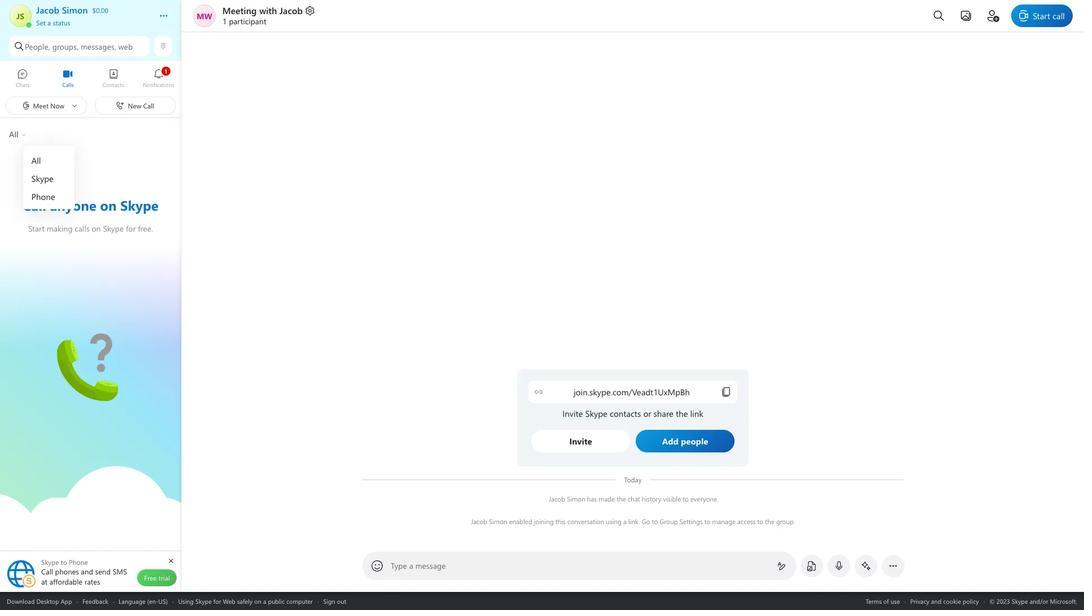 Task type: describe. For each thing, give the bounding box(es) containing it.
language (en-us)
[[119, 597, 168, 605]]

joining
[[534, 517, 554, 526]]

canyoutalk
[[57, 333, 100, 345]]

has
[[587, 494, 597, 503]]

to right access
[[758, 517, 764, 526]]

language
[[119, 597, 146, 605]]

terms of use link
[[866, 597, 900, 605]]

0 vertical spatial jacob
[[280, 5, 303, 16]]

using
[[606, 517, 622, 526]]

history
[[642, 494, 662, 503]]

download desktop app
[[7, 597, 72, 605]]

desktop
[[36, 597, 59, 605]]

people,
[[25, 41, 50, 52]]

people, groups, messages, web button
[[9, 36, 150, 56]]

us)
[[158, 597, 168, 605]]

and
[[932, 597, 942, 605]]

download desktop app link
[[7, 597, 72, 605]]

cookie
[[944, 597, 962, 605]]

type a message
[[391, 560, 446, 571]]

meeting
[[223, 5, 257, 16]]

jacob for jacob simon enabled joining this conversation using a link. go to group settings to manage access to the group.
[[471, 517, 487, 526]]

to right visible
[[683, 494, 689, 503]]

set
[[36, 18, 46, 27]]

feedback
[[82, 597, 108, 605]]

a left link. at bottom right
[[624, 517, 627, 526]]

to right "settings"
[[705, 517, 711, 526]]

access
[[738, 517, 756, 526]]

of
[[884, 597, 889, 605]]

language (en-us) link
[[119, 597, 168, 605]]

sign
[[323, 597, 335, 605]]

to right go
[[652, 517, 658, 526]]

simon for enabled joining this conversation using a link. go to group settings to manage access to the group.
[[489, 517, 507, 526]]

made
[[599, 494, 615, 503]]

download
[[7, 597, 35, 605]]

for
[[213, 597, 221, 605]]

people, groups, messages, web
[[25, 41, 133, 52]]

set a status
[[36, 18, 70, 27]]

meeting with jacob button
[[223, 5, 316, 16]]

jacob simon has made the chat history visible to everyone
[[549, 494, 717, 503]]

app
[[61, 597, 72, 605]]

(en-
[[147, 597, 158, 605]]

messages,
[[81, 41, 116, 52]]

computer
[[287, 597, 313, 605]]

terms
[[866, 597, 882, 605]]

group.
[[776, 517, 795, 526]]

1 vertical spatial the
[[765, 517, 775, 526]]



Task type: locate. For each thing, give the bounding box(es) containing it.
0 horizontal spatial simon
[[489, 517, 507, 526]]

a
[[47, 18, 51, 27], [624, 517, 627, 526], [409, 560, 413, 571], [263, 597, 266, 605]]

terms of use
[[866, 597, 900, 605]]

sign out
[[323, 597, 346, 605]]

message
[[416, 560, 446, 571]]

0 vertical spatial simon
[[567, 494, 585, 503]]

2 vertical spatial jacob
[[471, 517, 487, 526]]

groups,
[[52, 41, 78, 52]]

public
[[268, 597, 285, 605]]

this
[[556, 517, 566, 526]]

everyone
[[691, 494, 717, 503]]

a right 'set'
[[47, 18, 51, 27]]

settings
[[680, 517, 703, 526]]

web
[[223, 597, 235, 605]]

on
[[254, 597, 262, 605]]

policy
[[963, 597, 979, 605]]

privacy and cookie policy
[[911, 597, 979, 605]]

jacob
[[280, 5, 303, 16], [549, 494, 565, 503], [471, 517, 487, 526]]

the left group.
[[765, 517, 775, 526]]

safely
[[237, 597, 253, 605]]

1 horizontal spatial jacob
[[471, 517, 487, 526]]

use
[[891, 597, 900, 605]]

1 vertical spatial jacob
[[549, 494, 565, 503]]

chat
[[628, 494, 640, 503]]

type
[[391, 560, 407, 571]]

0 horizontal spatial jacob
[[280, 5, 303, 16]]

0 vertical spatial the
[[617, 494, 626, 503]]

simon left has
[[567, 494, 585, 503]]

simon left "enabled"
[[489, 517, 507, 526]]

privacy and cookie policy link
[[911, 597, 979, 605]]

visible
[[663, 494, 681, 503]]

manage
[[712, 517, 736, 526]]

simon
[[567, 494, 585, 503], [489, 517, 507, 526]]

a inside button
[[47, 18, 51, 27]]

out
[[337, 597, 346, 605]]

using skype for web safely on a public computer
[[178, 597, 313, 605]]

to
[[683, 494, 689, 503], [652, 517, 658, 526], [705, 517, 711, 526], [758, 517, 764, 526]]

the left chat
[[617, 494, 626, 503]]

Type a message text field
[[391, 560, 768, 572]]

1 horizontal spatial the
[[765, 517, 775, 526]]

web
[[118, 41, 133, 52]]

using
[[178, 597, 194, 605]]

1 vertical spatial simon
[[489, 517, 507, 526]]

privacy
[[911, 597, 930, 605]]

group
[[660, 517, 678, 526]]

tab list
[[0, 64, 181, 95]]

simon for has made the chat history visible to everyone
[[567, 494, 585, 503]]

sign out link
[[323, 597, 346, 605]]

with
[[259, 5, 277, 16]]

conversation
[[568, 517, 604, 526]]

feedback link
[[82, 597, 108, 605]]

a right on
[[263, 597, 266, 605]]

the
[[617, 494, 626, 503], [765, 517, 775, 526]]

2 horizontal spatial jacob
[[549, 494, 565, 503]]

status
[[53, 18, 70, 27]]

meeting with jacob
[[223, 5, 303, 16]]

jacob up this
[[549, 494, 565, 503]]

jacob right "with"
[[280, 5, 303, 16]]

using skype for web safely on a public computer link
[[178, 597, 313, 605]]

jacob left "enabled"
[[471, 517, 487, 526]]

jacob for jacob simon has made the chat history visible to everyone
[[549, 494, 565, 503]]

skype
[[195, 597, 212, 605]]

a right type at the bottom of the page
[[409, 560, 413, 571]]

enabled
[[509, 517, 532, 526]]

link.
[[629, 517, 640, 526]]

0 horizontal spatial the
[[617, 494, 626, 503]]

jacob simon enabled joining this conversation using a link. go to group settings to manage access to the group.
[[471, 517, 795, 526]]

set a status button
[[36, 16, 148, 27]]

1 horizontal spatial simon
[[567, 494, 585, 503]]

go
[[642, 517, 650, 526]]

menu
[[23, 149, 75, 208]]



Task type: vqa. For each thing, say whether or not it's contained in the screenshot.
Sign
yes



